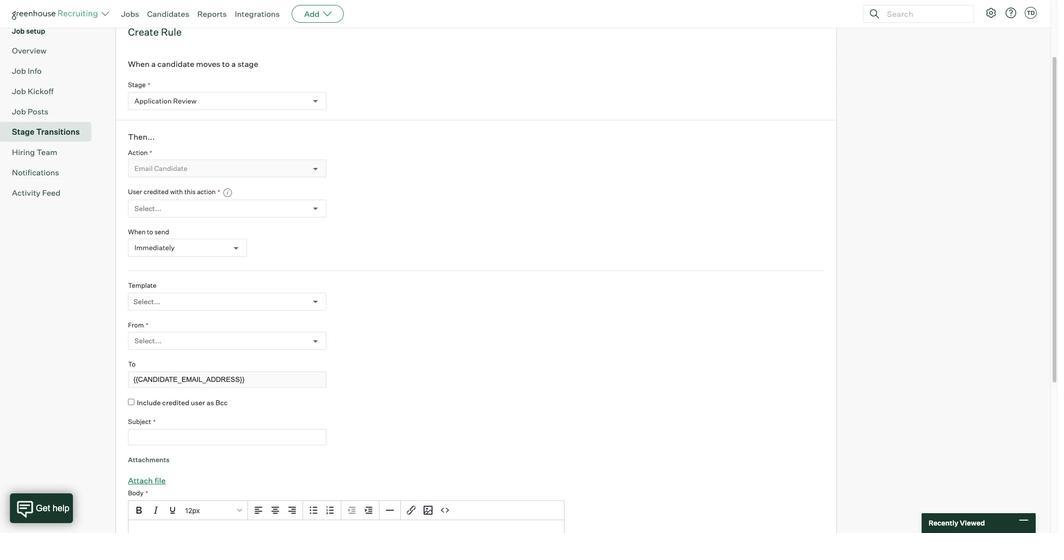 Task type: locate. For each thing, give the bounding box(es) containing it.
to
[[128, 361, 136, 369]]

add
[[304, 9, 320, 19]]

1 horizontal spatial a
[[231, 59, 236, 69]]

application
[[134, 97, 172, 105]]

when down create
[[128, 59, 150, 69]]

a
[[151, 59, 156, 69], [231, 59, 236, 69]]

when
[[128, 59, 150, 69], [128, 228, 146, 236]]

Search text field
[[885, 7, 965, 21]]

to right moves
[[222, 59, 230, 69]]

rule
[[161, 26, 182, 38]]

job setup
[[12, 27, 45, 35]]

include
[[137, 399, 161, 407]]

credited
[[144, 188, 169, 196], [162, 399, 189, 407]]

overview link
[[12, 44, 87, 56]]

attach file link
[[128, 477, 166, 486]]

when for when to send
[[128, 228, 146, 236]]

select... down user
[[134, 205, 161, 213]]

posts
[[28, 107, 48, 116]]

2 horizontal spatial to
[[222, 59, 230, 69]]

job
[[12, 27, 25, 35], [12, 66, 26, 76], [12, 86, 26, 96], [12, 107, 26, 116]]

back to all rules link
[[116, 1, 837, 11]]

activity feed
[[12, 188, 60, 198]]

0 vertical spatial when
[[128, 59, 150, 69]]

reports link
[[197, 9, 227, 19]]

integrations
[[235, 9, 280, 19]]

select...
[[134, 205, 161, 213], [133, 298, 160, 306], [134, 337, 161, 346]]

back to all rules
[[122, 1, 176, 10]]

to left all
[[140, 1, 146, 10]]

the candidate's activity feed will log that this user triggered the action, even if the email is sent from a global email address. element
[[220, 188, 233, 198]]

user
[[128, 188, 142, 196]]

1 job from the top
[[12, 27, 25, 35]]

hiring team
[[12, 147, 57, 157]]

stage for stage
[[128, 81, 146, 89]]

jobs link
[[121, 9, 139, 19]]

create
[[128, 26, 159, 38]]

bcc
[[216, 399, 228, 407]]

setup
[[26, 27, 45, 35]]

select... down template
[[133, 298, 160, 306]]

12px toolbar
[[129, 502, 248, 521]]

1 vertical spatial when
[[128, 228, 146, 236]]

1 horizontal spatial to
[[147, 228, 153, 236]]

1 horizontal spatial back
[[122, 1, 138, 10]]

None text field
[[128, 372, 326, 388], [128, 430, 326, 446], [128, 372, 326, 388], [128, 430, 326, 446]]

job info
[[12, 66, 42, 76]]

jobs
[[121, 9, 139, 19]]

stage up application at the left top of page
[[128, 81, 146, 89]]

stage transitions
[[12, 127, 80, 137]]

0 horizontal spatial stage
[[12, 127, 34, 137]]

0 horizontal spatial back
[[19, 6, 38, 16]]

job left kickoff
[[12, 86, 26, 96]]

job posts
[[12, 107, 48, 116]]

12px group
[[129, 502, 564, 521]]

1 when from the top
[[128, 59, 150, 69]]

review
[[173, 97, 197, 105]]

12px button
[[181, 503, 246, 519]]

all
[[148, 1, 156, 10]]

1 horizontal spatial stage
[[128, 81, 146, 89]]

12px
[[185, 507, 200, 515]]

a left 'stage'
[[231, 59, 236, 69]]

back
[[122, 1, 138, 10], [19, 6, 38, 16]]

create rule
[[128, 26, 182, 38]]

activity
[[12, 188, 40, 198]]

attachments
[[128, 456, 170, 464]]

2 when from the top
[[128, 228, 146, 236]]

moves
[[196, 59, 220, 69]]

td button
[[1023, 5, 1039, 21]]

job left posts
[[12, 107, 26, 116]]

the candidate's activity feed will log that this user triggered the action, even if the email is sent from a global email address. image
[[223, 188, 233, 198]]

to
[[140, 1, 146, 10], [222, 59, 230, 69], [147, 228, 153, 236]]

2 job from the top
[[12, 66, 26, 76]]

hiring team link
[[12, 146, 87, 158]]

attach
[[128, 477, 153, 486]]

0 vertical spatial credited
[[144, 188, 169, 196]]

back link
[[12, 5, 87, 18]]

stage inside "link"
[[12, 127, 34, 137]]

0 vertical spatial stage
[[128, 81, 146, 89]]

job left "setup"
[[12, 27, 25, 35]]

back for back to all rules
[[122, 1, 138, 10]]

toolbar
[[248, 502, 303, 521], [303, 502, 341, 521], [341, 502, 380, 521], [401, 502, 455, 521]]

stage up hiring
[[12, 127, 34, 137]]

stage
[[128, 81, 146, 89], [12, 127, 34, 137]]

0 vertical spatial to
[[140, 1, 146, 10]]

rules
[[158, 1, 176, 10]]

0 horizontal spatial to
[[140, 1, 146, 10]]

application review
[[134, 97, 197, 105]]

a left "candidate"
[[151, 59, 156, 69]]

kickoff
[[28, 86, 54, 96]]

job for job kickoff
[[12, 86, 26, 96]]

user
[[191, 399, 205, 407]]

4 job from the top
[[12, 107, 26, 116]]

to left send
[[147, 228, 153, 236]]

back up the job setup in the left top of the page
[[19, 6, 38, 16]]

job kickoff
[[12, 86, 54, 96]]

1 vertical spatial stage
[[12, 127, 34, 137]]

include credited user as bcc
[[137, 399, 228, 407]]

3 toolbar from the left
[[341, 502, 380, 521]]

with
[[170, 188, 183, 196]]

2 vertical spatial to
[[147, 228, 153, 236]]

template
[[128, 282, 157, 290]]

credited left the with
[[144, 188, 169, 196]]

back left all
[[122, 1, 138, 10]]

when up immediately
[[128, 228, 146, 236]]

3 job from the top
[[12, 86, 26, 96]]

job for job setup
[[12, 27, 25, 35]]

when for when a candidate moves to a stage
[[128, 59, 150, 69]]

credited left the "user"
[[162, 399, 189, 407]]

candidates
[[147, 9, 189, 19]]

1 vertical spatial credited
[[162, 399, 189, 407]]

select... down from
[[134, 337, 161, 346]]

0 horizontal spatial a
[[151, 59, 156, 69]]

job left info
[[12, 66, 26, 76]]



Task type: vqa. For each thing, say whether or not it's contained in the screenshot.
Preliminary
no



Task type: describe. For each thing, give the bounding box(es) containing it.
4 toolbar from the left
[[401, 502, 455, 521]]

job for job info
[[12, 66, 26, 76]]

Include credited user as Bcc checkbox
[[128, 399, 134, 406]]

notifications
[[12, 168, 59, 177]]

1 vertical spatial select...
[[133, 298, 160, 306]]

job for job posts
[[12, 107, 26, 116]]

td button
[[1025, 7, 1037, 19]]

td
[[1027, 9, 1035, 16]]

overview
[[12, 45, 47, 55]]

team
[[37, 147, 57, 157]]

stage for stage transitions
[[12, 127, 34, 137]]

user credited with this action
[[128, 188, 216, 196]]

info
[[28, 66, 42, 76]]

hiring
[[12, 147, 35, 157]]

2 toolbar from the left
[[303, 502, 341, 521]]

action
[[128, 149, 148, 157]]

when a candidate moves to a stage
[[128, 59, 258, 69]]

activity feed link
[[12, 187, 87, 199]]

this
[[184, 188, 196, 196]]

0 vertical spatial select...
[[134, 205, 161, 213]]

recently viewed
[[929, 520, 985, 528]]

1 vertical spatial to
[[222, 59, 230, 69]]

configure image
[[985, 7, 997, 19]]

to for all
[[140, 1, 146, 10]]

candidate
[[157, 59, 194, 69]]

subject
[[128, 418, 151, 426]]

job info link
[[12, 65, 87, 77]]

then...
[[128, 132, 155, 142]]

from
[[128, 321, 144, 329]]

stage transitions link
[[12, 126, 87, 138]]

job posts link
[[12, 106, 87, 117]]

as
[[207, 399, 214, 407]]

back for back
[[19, 6, 38, 16]]

to for send
[[147, 228, 153, 236]]

credited for user
[[144, 188, 169, 196]]

immediately
[[134, 244, 175, 252]]

reports
[[197, 9, 227, 19]]

viewed
[[960, 520, 985, 528]]

notifications link
[[12, 167, 87, 178]]

recently
[[929, 520, 959, 528]]

transitions
[[36, 127, 80, 137]]

credited for include
[[162, 399, 189, 407]]

stage
[[238, 59, 258, 69]]

job kickoff link
[[12, 85, 87, 97]]

add button
[[292, 5, 344, 23]]

body
[[128, 490, 144, 498]]

when to send
[[128, 228, 169, 236]]

2 a from the left
[[231, 59, 236, 69]]

send
[[155, 228, 169, 236]]

attach file
[[128, 477, 166, 486]]

action
[[197, 188, 216, 196]]

file
[[155, 477, 166, 486]]

feed
[[42, 188, 60, 198]]

2 vertical spatial select...
[[134, 337, 161, 346]]

integrations link
[[235, 9, 280, 19]]

1 toolbar from the left
[[248, 502, 303, 521]]

greenhouse recruiting image
[[12, 8, 101, 20]]

1 a from the left
[[151, 59, 156, 69]]

candidates link
[[147, 9, 189, 19]]



